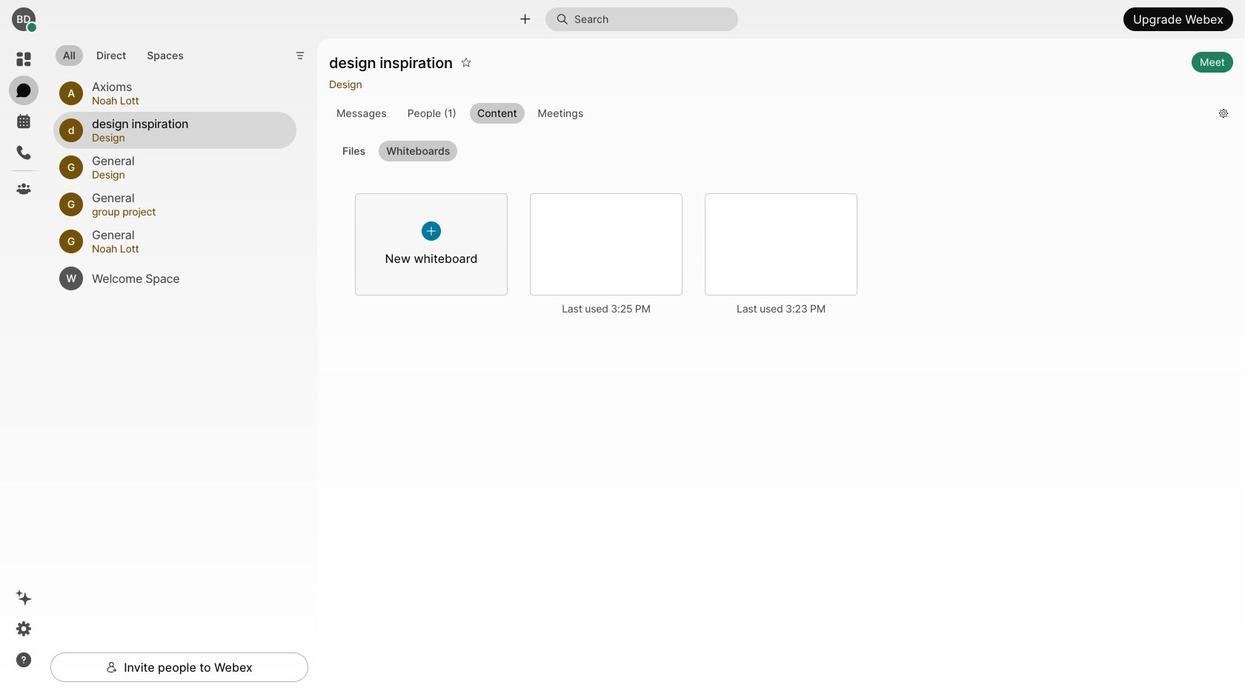 Task type: describe. For each thing, give the bounding box(es) containing it.
axioms list item
[[53, 75, 297, 112]]

noah lott element inside axioms list item
[[92, 92, 279, 109]]

3 general list item from the top
[[53, 223, 297, 260]]

design element for 3rd general list item from the bottom of the page
[[92, 167, 279, 183]]

webex tab list
[[9, 44, 39, 204]]



Task type: vqa. For each thing, say whether or not it's contained in the screenshot.
"Tab List"
yes



Task type: locate. For each thing, give the bounding box(es) containing it.
noah lott element
[[92, 92, 279, 109], [92, 241, 279, 257]]

design element for the design inspiration list item
[[92, 129, 279, 146]]

2 design element from the top
[[92, 167, 279, 183]]

design element
[[92, 129, 279, 146], [92, 167, 279, 183]]

2 general list item from the top
[[53, 186, 297, 223]]

design element up group project element
[[92, 167, 279, 183]]

plus_12 image
[[422, 222, 441, 241]]

navigation
[[0, 39, 47, 689]]

general list item
[[53, 149, 297, 186], [53, 186, 297, 223], [53, 223, 297, 260]]

2 noah lott element from the top
[[92, 241, 279, 257]]

welcome space list item
[[53, 260, 297, 297]]

group
[[329, 103, 1208, 124]]

1 noah lott element from the top
[[92, 92, 279, 109]]

1 design element from the top
[[92, 129, 279, 146]]

noah lott element up the design inspiration list item
[[92, 92, 279, 109]]

0 vertical spatial noah lott element
[[92, 92, 279, 109]]

design element down axioms list item
[[92, 129, 279, 146]]

group project element
[[92, 204, 279, 220]]

0 vertical spatial design element
[[92, 129, 279, 146]]

design inspiration list item
[[53, 112, 297, 149]]

tab list
[[52, 37, 195, 71]]

1 general list item from the top
[[53, 149, 297, 186]]

design element inside list item
[[92, 129, 279, 146]]

noah lott element up welcome space list item
[[92, 241, 279, 257]]

design element inside general list item
[[92, 167, 279, 183]]

1 vertical spatial noah lott element
[[92, 241, 279, 257]]

1 vertical spatial design element
[[92, 167, 279, 183]]



